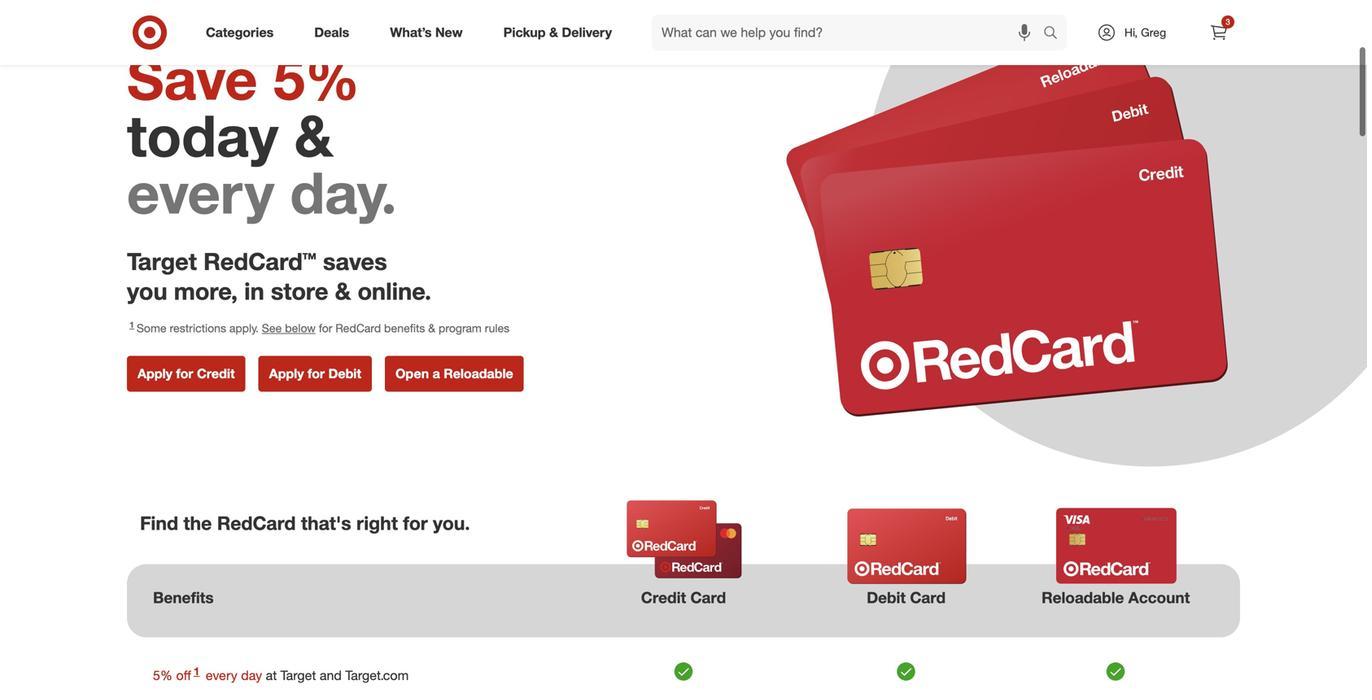 Task type: locate. For each thing, give the bounding box(es) containing it.
What can we help you find? suggestions appear below search field
[[652, 15, 1048, 50]]

some
[[137, 321, 167, 335]]

1 horizontal spatial debit
[[867, 588, 906, 607]]

redcard left benefits
[[336, 321, 381, 335]]

0 horizontal spatial apply
[[138, 366, 173, 382]]

target inside 5% off 1 every day at target and target.com
[[281, 668, 316, 684]]

for inside 1 some restrictions apply. see below for redcard benefits & program rules
[[319, 321, 332, 335]]

search
[[1036, 26, 1075, 42]]

1 vertical spatial redcard
[[217, 512, 296, 535]]

2 apply from the left
[[269, 366, 304, 382]]

for down 1 some restrictions apply. see below for redcard benefits & program rules
[[308, 366, 325, 382]]

card down redcard credit image
[[691, 588, 726, 607]]

apply for debit link
[[259, 356, 372, 392]]

pickup & delivery
[[504, 24, 612, 40]]

delivery
[[562, 24, 612, 40]]

redcard debit image
[[831, 506, 983, 587]]

target up "you"
[[127, 247, 197, 276]]

search button
[[1036, 15, 1075, 54]]

1 horizontal spatial card
[[910, 588, 946, 607]]

benefits
[[153, 588, 214, 607]]

apply down some at top left
[[138, 366, 173, 382]]

1 horizontal spatial apply
[[269, 366, 304, 382]]

0 horizontal spatial card
[[691, 588, 726, 607]]

what's
[[390, 24, 432, 40]]

1 right "off"
[[194, 665, 200, 678]]

redcard reloadable account image
[[1041, 508, 1192, 584]]

open a reloadable link
[[385, 356, 524, 392]]

apply inside apply for debit link
[[269, 366, 304, 382]]

apply for debit
[[269, 366, 361, 382]]

more,
[[174, 277, 238, 306]]

debit
[[328, 366, 361, 382], [867, 588, 906, 607]]

1 vertical spatial credit
[[641, 588, 686, 607]]

card
[[691, 588, 726, 607], [910, 588, 946, 607]]

1 vertical spatial 5%
[[153, 668, 173, 684]]

categories link
[[192, 15, 294, 50]]

1 horizontal spatial 1
[[194, 665, 200, 678]]

apply down the below
[[269, 366, 304, 382]]

1 horizontal spatial target
[[281, 668, 316, 684]]

below
[[285, 321, 316, 335]]

1 card from the left
[[691, 588, 726, 607]]

redcard inside 1 some restrictions apply. see below for redcard benefits & program rules
[[336, 321, 381, 335]]

1 horizontal spatial 5%
[[273, 44, 360, 113]]

every
[[127, 158, 274, 227], [206, 668, 237, 684]]

open
[[396, 366, 429, 382]]

apply for apply for credit
[[138, 366, 173, 382]]

apply for credit
[[138, 366, 235, 382]]

target right at
[[281, 668, 316, 684]]

1 vertical spatial 1
[[194, 665, 200, 678]]

1 horizontal spatial credit
[[641, 588, 686, 607]]

0 horizontal spatial target
[[127, 247, 197, 276]]

reloadable down redcard reloadable account image
[[1042, 588, 1124, 607]]

greg
[[1141, 25, 1166, 39]]

categories
[[206, 24, 274, 40]]

credit
[[197, 366, 235, 382], [641, 588, 686, 607]]

1 horizontal spatial reloadable
[[1042, 588, 1124, 607]]

deals link
[[301, 15, 370, 50]]

today &
[[127, 101, 333, 170]]

&
[[549, 24, 558, 40], [294, 101, 333, 170], [335, 277, 351, 306], [428, 321, 436, 335]]

see
[[262, 321, 282, 335]]

5% down deals on the left top of the page
[[273, 44, 360, 113]]

5% inside 5% off 1 every day at target and target.com
[[153, 668, 173, 684]]

benefits
[[384, 321, 425, 335]]

for left you.
[[403, 512, 428, 535]]

debit card
[[867, 588, 946, 607]]

3
[[1226, 17, 1230, 27]]

and
[[320, 668, 342, 684]]

0 horizontal spatial 1
[[129, 320, 134, 330]]

0 horizontal spatial credit
[[197, 366, 235, 382]]

0 vertical spatial 1
[[129, 320, 134, 330]]

apply
[[138, 366, 173, 382], [269, 366, 304, 382]]

0 horizontal spatial 5%
[[153, 668, 173, 684]]

a
[[433, 366, 440, 382]]

for
[[319, 321, 332, 335], [176, 366, 193, 382], [308, 366, 325, 382], [403, 512, 428, 535]]

card for credit card
[[691, 588, 726, 607]]

every inside 5% off 1 every day at target and target.com
[[206, 668, 237, 684]]

open a reloadable
[[396, 366, 513, 382]]

program
[[439, 321, 482, 335]]

restrictions
[[170, 321, 226, 335]]

new
[[435, 24, 463, 40]]

1 inside 1 some restrictions apply. see below for redcard benefits & program rules
[[129, 320, 134, 330]]

redcards image
[[772, 17, 1240, 417]]

1 vertical spatial target
[[281, 668, 316, 684]]

credit down restrictions
[[197, 366, 235, 382]]

0 vertical spatial credit
[[197, 366, 235, 382]]

deals
[[314, 24, 349, 40]]

in
[[244, 277, 264, 306]]

0 vertical spatial reloadable
[[444, 366, 513, 382]]

apply for apply for debit
[[269, 366, 304, 382]]

card down redcard debit image
[[910, 588, 946, 607]]

1 horizontal spatial redcard
[[336, 321, 381, 335]]

5% left "off"
[[153, 668, 173, 684]]

target
[[127, 247, 197, 276], [281, 668, 316, 684]]

for inside apply for debit link
[[308, 366, 325, 382]]

redcard right the
[[217, 512, 296, 535]]

0 vertical spatial debit
[[328, 366, 361, 382]]

1
[[129, 320, 134, 330], [194, 665, 200, 678]]

2 card from the left
[[910, 588, 946, 607]]

1 vertical spatial every
[[206, 668, 237, 684]]

debit down redcard debit image
[[867, 588, 906, 607]]

credit down redcard credit image
[[641, 588, 686, 607]]

0 vertical spatial redcard
[[336, 321, 381, 335]]

account
[[1129, 588, 1190, 607]]

redcard
[[336, 321, 381, 335], [217, 512, 296, 535]]

1 apply from the left
[[138, 366, 173, 382]]

pickup & delivery link
[[490, 15, 632, 50]]

off
[[176, 668, 191, 684]]

day.
[[290, 158, 397, 227]]

for inside apply for credit link
[[176, 366, 193, 382]]

debit down 1 some restrictions apply. see below for redcard benefits & program rules
[[328, 366, 361, 382]]

apply inside apply for credit link
[[138, 366, 173, 382]]

store
[[271, 277, 328, 306]]

for down restrictions
[[176, 366, 193, 382]]

at
[[266, 668, 277, 684]]

reloadable right a
[[444, 366, 513, 382]]

0 vertical spatial 5%
[[273, 44, 360, 113]]

rules
[[485, 321, 510, 335]]

1 left some at top left
[[129, 320, 134, 330]]

0 horizontal spatial reloadable
[[444, 366, 513, 382]]

what's new
[[390, 24, 463, 40]]

saves
[[323, 247, 387, 276]]

reloadable
[[444, 366, 513, 382], [1042, 588, 1124, 607]]

0 vertical spatial target
[[127, 247, 197, 276]]

1 vertical spatial reloadable
[[1042, 588, 1124, 607]]

every day.
[[127, 158, 397, 227]]

0 horizontal spatial redcard
[[217, 512, 296, 535]]

for right the below
[[319, 321, 332, 335]]

5%
[[273, 44, 360, 113], [153, 668, 173, 684]]



Task type: vqa. For each thing, say whether or not it's contained in the screenshot.
The Way,
no



Task type: describe. For each thing, give the bounding box(es) containing it.
you
[[127, 277, 167, 306]]

card for debit card
[[910, 588, 946, 607]]

hi, greg
[[1125, 25, 1166, 39]]

find the redcard that's right for you.
[[140, 512, 470, 535]]

pickup
[[504, 24, 546, 40]]

& inside 1 some restrictions apply. see below for redcard benefits & program rules
[[428, 321, 436, 335]]

find
[[140, 512, 178, 535]]

reloadable account
[[1042, 588, 1190, 607]]

you.
[[433, 512, 470, 535]]

3 link
[[1201, 15, 1237, 50]]

1 link
[[191, 665, 202, 684]]

right
[[357, 512, 398, 535]]

what's new link
[[376, 15, 483, 50]]

today
[[127, 101, 278, 170]]

0 vertical spatial every
[[127, 158, 274, 227]]

1 inside 5% off 1 every day at target and target.com
[[194, 665, 200, 678]]

save 5%
[[127, 44, 360, 113]]

0 horizontal spatial debit
[[328, 366, 361, 382]]

5% off 1 every day at target and target.com
[[153, 665, 409, 684]]

day
[[241, 668, 262, 684]]

redcard credit image
[[609, 498, 760, 580]]

hi,
[[1125, 25, 1138, 39]]

target redcard™ saves you more, in store & online.
[[127, 247, 431, 306]]

1 vertical spatial debit
[[867, 588, 906, 607]]

apply.
[[229, 321, 259, 335]]

target.com
[[345, 668, 409, 684]]

1 some restrictions apply. see below for redcard benefits & program rules
[[129, 320, 510, 335]]

save
[[127, 44, 258, 113]]

that's
[[301, 512, 351, 535]]

apply for credit link
[[127, 356, 245, 392]]

online.
[[358, 277, 431, 306]]

target inside target redcard™ saves you more, in store & online.
[[127, 247, 197, 276]]

& inside target redcard™ saves you more, in store & online.
[[335, 277, 351, 306]]

the
[[183, 512, 212, 535]]

credit card
[[641, 588, 726, 607]]

redcard™
[[203, 247, 316, 276]]



